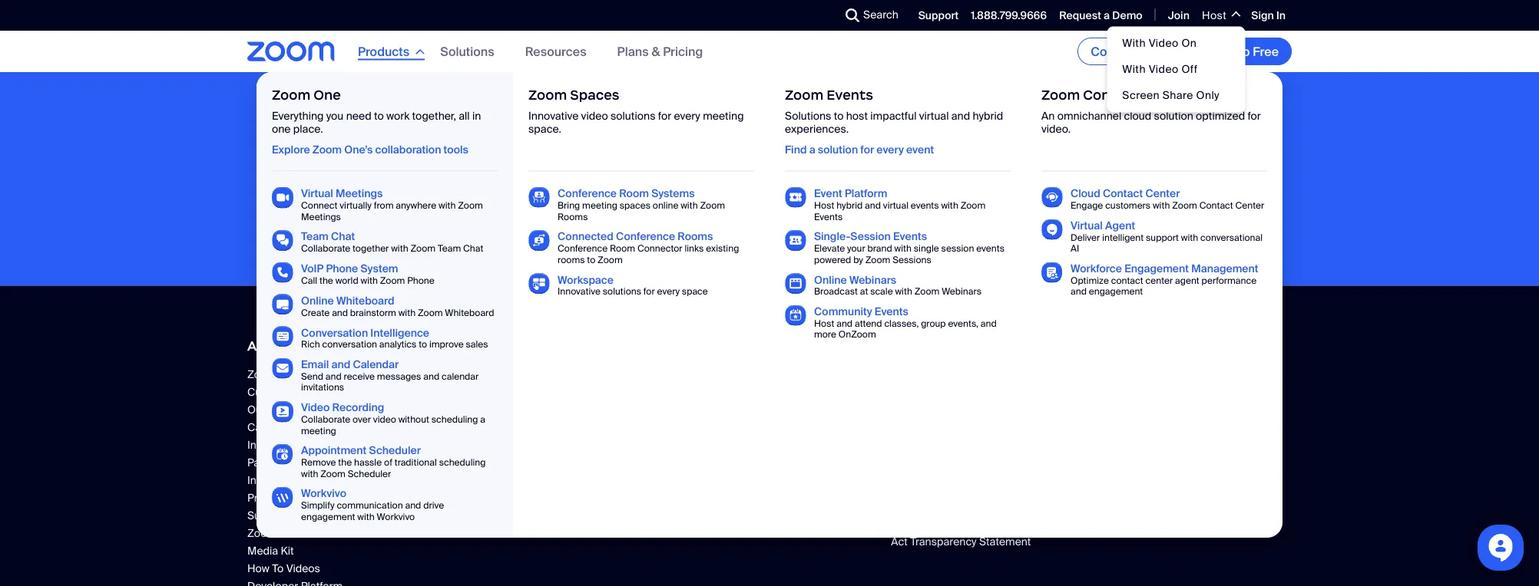 Task type: describe. For each thing, give the bounding box(es) containing it.
zoom down calendar
[[462, 386, 491, 400]]

with inside conference room systems bring meeting spaces online with zoom rooms
[[681, 200, 698, 212]]

rooms up zoom rooms controller link
[[494, 386, 529, 400]]

contact
[[1111, 275, 1144, 287]]

free
[[1253, 43, 1279, 60]]

at
[[860, 286, 868, 298]]

cloud contact center link
[[1071, 187, 1180, 201]]

contact up agent
[[1103, 187, 1143, 201]]

connected conference rooms image
[[529, 230, 550, 251]]

1 vertical spatial scheduler
[[348, 468, 391, 480]]

with inside virtual agent deliver intelligent support with conversational ai
[[1181, 232, 1199, 244]]

plans & pricing
[[617, 43, 703, 59]]

hybrid inside 'event platform host hybrid and virtual events with zoom events'
[[837, 200, 863, 212]]

one
[[314, 86, 341, 103]]

off
[[1182, 62, 1198, 76]]

rooms up extension
[[494, 403, 529, 418]]

on
[[1182, 36, 1197, 50]]

a inside zoom events solutions to host impactful virtual and hybrid experiences. find a solution for every event
[[809, 143, 816, 157]]

press
[[247, 492, 275, 506]]

act
[[891, 536, 908, 550]]

one's
[[344, 143, 373, 157]]

sign in link
[[1252, 8, 1286, 23]]

workspaces image
[[529, 273, 550, 294]]

analytics
[[379, 339, 417, 351]]

videos
[[286, 562, 320, 577]]

connected conference rooms link
[[558, 230, 713, 244]]

sign for sign in
[[1252, 8, 1274, 23]]

engagement inside the 'workvivo simplify communication and drive engagement with workvivo'
[[301, 511, 355, 523]]

rooms inside conference room systems bring meeting spaces online with zoom rooms
[[558, 211, 588, 223]]

online for online webinars
[[814, 273, 847, 287]]

and inside zoom events solutions to host impactful virtual and hybrid experiences. find a solution for every event
[[952, 109, 970, 123]]

host for event platform
[[814, 200, 835, 212]]

zoom spaces innovative video solutions for every meeting space.
[[529, 86, 744, 136]]

request a demo for the leftmost request a demo link
[[607, 184, 702, 200]]

android app link
[[462, 474, 608, 488]]

conversation
[[322, 339, 377, 351]]

video for on
[[1149, 36, 1179, 50]]

intelligent
[[1103, 232, 1144, 244]]

platform
[[845, 187, 888, 201]]

virtual meetings link
[[301, 187, 383, 201]]

screen share only link
[[1107, 83, 1246, 109]]

android
[[462, 474, 501, 488]]

zoom blog customers our team careers integrations partners investors press sustainability & esg zoom cares media kit how to videos
[[247, 368, 347, 577]]

0 vertical spatial workvivo
[[301, 487, 346, 501]]

conference room systems image
[[529, 187, 550, 208]]

to inside zoom one everything you need to work together, all in one place. explore zoom one's collaboration tools
[[374, 109, 384, 123]]

with inside virtual meetings connect virtually from anywhere with zoom meetings
[[439, 200, 456, 212]]

to inside 'connected conference rooms conference room connector links existing rooms to zoom'
[[587, 254, 596, 266]]

over
[[353, 414, 371, 426]]

0 horizontal spatial request a demo link
[[587, 174, 721, 210]]

in inside zoom one everything you need to work together, all in one place. explore zoom one's collaboration tools
[[472, 109, 481, 123]]

cloud
[[1071, 187, 1101, 201]]

workvivo image
[[272, 488, 293, 509]]

online whiteboard link
[[301, 294, 394, 308]]

0 vertical spatial host
[[1202, 8, 1227, 23]]

zoom inside the appointment scheduler remove the hassle of traditional scheduling with zoom scheduler
[[321, 468, 346, 480]]

with video on link
[[1107, 30, 1246, 57]]

privacy,
[[891, 509, 928, 524]]

up
[[1234, 43, 1250, 60]]

zoom up media on the left of the page
[[247, 527, 277, 541]]

0 vertical spatial solutions
[[440, 43, 494, 59]]

search
[[864, 8, 899, 22]]

zoom inside 'event platform host hybrid and virtual events with zoom events'
[[961, 200, 986, 212]]

email
[[301, 358, 329, 372]]

with inside cloud contact center engage customers with zoom contact center
[[1153, 200, 1170, 212]]

collaboration
[[375, 143, 441, 157]]

contact inside zoom contact center an omnichannel cloud solution optimized for video.
[[1083, 86, 1139, 103]]

tools
[[444, 143, 469, 157]]

video.
[[1042, 122, 1071, 136]]

zoom inside conference room systems bring meeting spaces online with zoom rooms
[[700, 200, 725, 212]]

1.888.799.9666
[[971, 8, 1047, 23]]

meetings inside meetings client zoom rooms client zoom rooms controller browser extension outlook plug-in iphone/ipad app android app zoom virtual backgrounds
[[462, 368, 508, 382]]

solutions inside zoom spaces innovative video solutions for every meeting space.
[[611, 109, 656, 123]]

solutions button
[[440, 43, 494, 59]]

every inside zoom spaces innovative video solutions for every meeting space.
[[674, 109, 700, 123]]

video inside the video recording collaborate over video without scheduling a meeting
[[301, 401, 330, 415]]

1 horizontal spatial chat
[[463, 243, 483, 255]]

anywhere
[[396, 200, 437, 212]]

every inside workspace innovative solutions for every space
[[657, 286, 680, 298]]

sustainability
[[247, 509, 313, 524]]

zoom inside online whiteboard create and brainstorm with zoom whiteboard
[[418, 307, 443, 319]]

engagement inside the workforce engagement management optimize contact center agent performance and engagement
[[1089, 286, 1143, 298]]

zoom logo image
[[247, 42, 335, 61]]

contact up conversational
[[1200, 200, 1234, 212]]

legal
[[975, 509, 1002, 524]]

with video off link
[[1107, 57, 1246, 83]]

in
[[1277, 8, 1286, 23]]

events inside 'event platform host hybrid and virtual events with zoom events'
[[814, 211, 843, 223]]

customers
[[1106, 200, 1151, 212]]

innovative inside workspace innovative solutions for every space
[[558, 286, 601, 298]]

1 horizontal spatial demo
[[1113, 8, 1143, 23]]

1 horizontal spatial request a demo link
[[1059, 8, 1143, 23]]

conversation
[[301, 326, 368, 340]]

online whiteboard image
[[272, 294, 293, 315]]

messages
[[377, 371, 421, 383]]

investors link
[[247, 474, 393, 488]]

resources button
[[525, 43, 587, 59]]

virtual inside zoom events solutions to host impactful virtual and hybrid experiences. find a solution for every event
[[919, 109, 949, 123]]

meetings client zoom rooms client zoom rooms controller browser extension outlook plug-in iphone/ipad app android app zoom virtual backgrounds
[[462, 368, 593, 506]]

connected
[[558, 230, 614, 244]]

to inside zoom events solutions to host impactful virtual and hybrid experiences. find a solution for every event
[[834, 109, 844, 123]]

zoom blog link
[[247, 368, 434, 382]]

solutions inside workspace innovative solutions for every space
[[603, 286, 641, 298]]

with inside single-session events elevate your brand with single session events powered by zoom sessions
[[895, 243, 912, 255]]

with inside the 'workvivo simplify communication and drive engagement with workvivo'
[[357, 511, 375, 523]]

plans
[[617, 43, 649, 59]]

events,
[[948, 318, 979, 330]]

community events link
[[814, 305, 909, 319]]

contact sales
[[1091, 43, 1172, 60]]

0 horizontal spatial phone
[[326, 262, 358, 276]]

workforce engagement management link
[[1071, 262, 1259, 276]]

cloud contact center image
[[1042, 187, 1063, 208]]

customers
[[247, 386, 302, 400]]

zoom down "android"
[[462, 492, 491, 506]]

communication
[[337, 500, 403, 512]]

team chat image
[[272, 230, 293, 251]]

appointment scheduler link
[[301, 444, 421, 458]]

existing
[[706, 243, 739, 255]]

1 horizontal spatial whiteboard
[[445, 307, 494, 319]]

iphone/ipad app link
[[462, 456, 608, 471]]

blog
[[279, 368, 302, 382]]

meeting inside zoom spaces innovative video solutions for every meeting space.
[[703, 109, 744, 123]]

single-
[[814, 230, 851, 244]]

improve
[[429, 339, 464, 351]]

host
[[846, 109, 868, 123]]

a up contact sales
[[1104, 8, 1110, 23]]

0 vertical spatial meetings
[[336, 187, 383, 201]]

deliver
[[1071, 232, 1100, 244]]

screen share only
[[1123, 88, 1220, 103]]

systems
[[652, 187, 695, 201]]

conference down conference room systems bring meeting spaces online with zoom rooms
[[616, 230, 675, 244]]

community
[[814, 305, 872, 319]]

for inside zoom events solutions to host impactful virtual and hybrid experiences. find a solution for every event
[[861, 143, 874, 157]]

virtual meetings connect virtually from anywhere with zoom meetings
[[301, 187, 483, 223]]

0 horizontal spatial app
[[503, 474, 524, 488]]

voip phone system call the world with zoom phone
[[301, 262, 435, 287]]

video recording link
[[301, 401, 384, 415]]

0 vertical spatial client
[[511, 368, 540, 382]]

resources
[[525, 43, 587, 59]]

bring
[[558, 200, 580, 212]]

single-session events elevate your brand with single session events powered by zoom sessions
[[814, 230, 1005, 266]]

center for zoom
[[1142, 86, 1189, 103]]

and inside the 'workvivo simplify communication and drive engagement with workvivo'
[[405, 500, 421, 512]]

zoom inside 'connected conference rooms conference room connector links existing rooms to zoom'
[[598, 254, 623, 266]]

1 vertical spatial client
[[532, 386, 560, 400]]

find a solution for every event link
[[785, 143, 934, 157]]

host for community events
[[814, 318, 835, 330]]

the inside the appointment scheduler remove the hassle of traditional scheduling with zoom scheduler
[[338, 457, 352, 469]]

how
[[247, 562, 270, 577]]

support link
[[919, 8, 959, 23]]

0 horizontal spatial chat
[[331, 230, 355, 244]]

email and calendar link
[[301, 358, 399, 372]]

optimize
[[1071, 275, 1109, 287]]

programs
[[883, 184, 939, 200]]

email & scheduler image
[[272, 358, 293, 379]]

& inside the zoom blog customers our team careers integrations partners investors press sustainability & esg zoom cares media kit how to videos
[[315, 509, 323, 524]]

workvivo link
[[301, 487, 346, 501]]

learn about our partner programs
[[745, 184, 939, 200]]

learn about our partner programs link
[[744, 184, 952, 200]]

online for online whiteboard
[[301, 294, 334, 308]]

with inside voip phone system call the world with zoom phone
[[361, 275, 378, 287]]

1 horizontal spatial webinars
[[942, 286, 982, 298]]

about link
[[247, 333, 434, 360]]



Task type: locate. For each thing, give the bounding box(es) containing it.
with right anywhere
[[439, 200, 456, 212]]

connector
[[638, 243, 683, 255]]

and inside the workforce engagement management optimize contact center agent performance and engagement
[[1071, 286, 1087, 298]]

every down pricing
[[674, 109, 700, 123]]

join
[[1168, 8, 1190, 23]]

events down scale at the right
[[875, 305, 909, 319]]

2 vertical spatial meetings
[[462, 368, 508, 382]]

voip phone systems image
[[272, 262, 293, 283]]

rich
[[301, 339, 320, 351]]

video for off
[[1149, 62, 1179, 76]]

2 collaborate from the top
[[301, 414, 350, 426]]

solutions
[[440, 43, 494, 59], [785, 109, 832, 123]]

with right support
[[1181, 232, 1199, 244]]

room inside conference room systems bring meeting spaces online with zoom rooms
[[619, 187, 649, 201]]

sign left in
[[1252, 8, 1274, 23]]

zoom up virtual agent deliver intelligent support with conversational ai
[[1172, 200, 1198, 212]]

with right the "online"
[[681, 200, 698, 212]]

virtual down engage
[[1071, 219, 1103, 233]]

conference up "workspace"
[[558, 243, 608, 255]]

events right session
[[977, 243, 1005, 255]]

request inside "main content"
[[607, 184, 655, 200]]

1 vertical spatial room
[[610, 243, 635, 255]]

an
[[1042, 109, 1055, 123]]

0 vertical spatial solution
[[1154, 109, 1194, 123]]

zoom right by
[[866, 254, 891, 266]]

client down meetings client link
[[532, 386, 560, 400]]

solutions down 'connected conference rooms conference room connector links existing rooms to zoom'
[[603, 286, 641, 298]]

0 vertical spatial every
[[674, 109, 700, 123]]

scheduling up outlook on the bottom left of the page
[[432, 414, 478, 426]]

zoom up space.
[[529, 86, 567, 103]]

app up android app link
[[525, 456, 545, 471]]

1 horizontal spatial in
[[530, 439, 538, 453]]

cares
[[279, 527, 309, 541]]

hybrid inside zoom events solutions to host impactful virtual and hybrid experiences. find a solution for every event
[[973, 109, 1003, 123]]

with up virtual agent deliver intelligent support with conversational ai
[[1153, 200, 1170, 212]]

community events host and attend classes, group events, and more onzoom
[[814, 305, 997, 341]]

solution down screen share only link
[[1154, 109, 1194, 123]]

1 vertical spatial every
[[877, 143, 904, 157]]

events inside single-session events elevate your brand with single session events powered by zoom sessions
[[977, 243, 1005, 255]]

innovative inside zoom spaces innovative video solutions for every meeting space.
[[529, 109, 579, 123]]

host inside community events host and attend classes, group events, and more onzoom
[[814, 318, 835, 330]]

1 vertical spatial sign
[[1205, 43, 1231, 60]]

a up outlook on the bottom left of the page
[[480, 414, 486, 426]]

classes,
[[885, 318, 919, 330]]

with up 'intelligence'
[[398, 307, 416, 319]]

phone up online whiteboard create and brainstorm with zoom whiteboard
[[407, 275, 435, 287]]

events inside community events host and attend classes, group events, and more onzoom
[[875, 305, 909, 319]]

workvivo up sustainability & esg link
[[301, 487, 346, 501]]

1 horizontal spatial app
[[525, 456, 545, 471]]

privacy, security, legal policies, and modern slavery act transparency statement
[[891, 509, 1033, 550]]

meeting
[[703, 109, 744, 123], [582, 200, 618, 212], [301, 425, 336, 437]]

1 vertical spatial video
[[373, 414, 396, 426]]

1 vertical spatial solution
[[818, 143, 858, 157]]

2 horizontal spatial team
[[438, 243, 461, 255]]

policies,
[[891, 522, 932, 537]]

events inside single-session events elevate your brand with single session events powered by zoom sessions
[[893, 230, 927, 244]]

engage
[[1071, 200, 1103, 212]]

extension
[[505, 421, 554, 435]]

scheduling inside the appointment scheduler remove the hassle of traditional scheduling with zoom scheduler
[[439, 457, 486, 469]]

collaborate inside the video recording collaborate over video without scheduling a meeting
[[301, 414, 350, 426]]

meeting inside the video recording collaborate over video without scheduling a meeting
[[301, 425, 336, 437]]

product wem image
[[1042, 262, 1063, 283]]

0 vertical spatial request a demo link
[[1059, 8, 1143, 23]]

for down host
[[861, 143, 874, 157]]

video down spaces
[[581, 109, 608, 123]]

explore zoom one's collaboration tools link
[[272, 143, 469, 157]]

event
[[907, 143, 934, 157]]

find
[[785, 143, 807, 157]]

broadcast
[[814, 286, 858, 298]]

event platform image
[[785, 187, 807, 208]]

events
[[827, 86, 873, 103], [814, 211, 843, 223], [893, 230, 927, 244], [875, 305, 909, 319]]

team down customers
[[268, 403, 295, 418]]

virtual inside 'event platform host hybrid and virtual events with zoom events'
[[883, 200, 909, 212]]

1 vertical spatial video
[[1149, 62, 1179, 76]]

sessions
[[893, 254, 932, 266]]

0 vertical spatial request a demo
[[1059, 8, 1143, 23]]

solution inside zoom contact center an omnichannel cloud solution optimized for video.
[[1154, 109, 1194, 123]]

a inside "main content"
[[657, 184, 664, 200]]

controller
[[532, 403, 581, 418]]

workforce
[[1071, 262, 1122, 276]]

collaborate up integrations 'link'
[[301, 414, 350, 426]]

sign up free link
[[1192, 38, 1292, 65]]

0 vertical spatial meeting
[[703, 109, 744, 123]]

workvivo simplify communication and drive engagement with workvivo
[[301, 487, 444, 523]]

innovative down "rooms"
[[558, 286, 601, 298]]

0 vertical spatial scheduler
[[369, 444, 421, 458]]

online webinars broadcast at scale with zoom webinars
[[814, 273, 982, 298]]

virtual agent image
[[1042, 219, 1063, 240]]

with right world
[[361, 275, 378, 287]]

1 vertical spatial request a demo link
[[587, 174, 721, 210]]

solutions inside zoom events solutions to host impactful virtual and hybrid experiences. find a solution for every event
[[785, 109, 832, 123]]

explore
[[272, 143, 310, 157]]

single session event image
[[785, 230, 807, 251]]

to left improve
[[419, 339, 427, 351]]

0 horizontal spatial meeting
[[301, 425, 336, 437]]

1 vertical spatial workvivo
[[377, 511, 415, 523]]

0 vertical spatial hybrid
[[973, 109, 1003, 123]]

rooms inside 'connected conference rooms conference room connector links existing rooms to zoom'
[[678, 230, 713, 244]]

1 vertical spatial solutions
[[603, 286, 641, 298]]

phone right voip
[[326, 262, 358, 276]]

every inside zoom events solutions to host impactful virtual and hybrid experiences. find a solution for every event
[[877, 143, 904, 157]]

1 vertical spatial &
[[315, 509, 323, 524]]

contact sales link
[[1078, 38, 1185, 65]]

0 horizontal spatial whiteboard
[[336, 294, 394, 308]]

1 vertical spatial the
[[338, 457, 352, 469]]

1 horizontal spatial solution
[[1154, 109, 1194, 123]]

with for with video off
[[1123, 62, 1146, 76]]

team chat link
[[301, 230, 355, 244]]

team inside the zoom blog customers our team careers integrations partners investors press sustainability & esg zoom cares media kit how to videos
[[268, 403, 295, 418]]

to inside "conversation intelligence rich conversation analytics to improve sales"
[[419, 339, 427, 351]]

events inside 'event platform host hybrid and virtual events with zoom events'
[[911, 200, 939, 212]]

with right "brand"
[[895, 243, 912, 255]]

events up single
[[911, 200, 939, 212]]

1 horizontal spatial &
[[652, 43, 660, 59]]

client up 'zoom rooms client' link
[[511, 368, 540, 382]]

video left on
[[1149, 36, 1179, 50]]

zoom up online whiteboard create and brainstorm with zoom whiteboard
[[380, 275, 405, 287]]

media
[[247, 545, 278, 559]]

1 vertical spatial virtual
[[1071, 219, 1103, 233]]

1 horizontal spatial workvivo
[[377, 511, 415, 523]]

virtually
[[340, 200, 372, 212]]

1 horizontal spatial request
[[1059, 8, 1102, 23]]

browser extension link
[[462, 421, 608, 435]]

video inside the video recording collaborate over video without scheduling a meeting
[[373, 414, 396, 426]]

in inside meetings client zoom rooms client zoom rooms controller browser extension outlook plug-in iphone/ipad app android app zoom virtual backgrounds
[[530, 439, 538, 453]]

scale
[[870, 286, 893, 298]]

zoom contact center an omnichannel cloud solution optimized for video.
[[1042, 86, 1261, 136]]

meeting down pricing
[[703, 109, 744, 123]]

zoom up an
[[1042, 86, 1080, 103]]

zoom inside team chat collaborate together with zoom team chat
[[411, 243, 436, 255]]

single-session events link
[[814, 230, 927, 244]]

events up single-
[[814, 211, 843, 223]]

for down plans & pricing
[[658, 109, 672, 123]]

virtual inside virtual meetings connect virtually from anywhere with zoom meetings
[[301, 187, 333, 201]]

online down powered
[[814, 273, 847, 287]]

0 vertical spatial engagement
[[1089, 286, 1143, 298]]

1 horizontal spatial solutions
[[785, 109, 832, 123]]

2 vertical spatial video
[[301, 401, 330, 415]]

zoom up customers
[[247, 368, 277, 382]]

conversational
[[1201, 232, 1263, 244]]

virtual inside virtual agent deliver intelligent support with conversational ai
[[1071, 219, 1103, 233]]

events
[[911, 200, 939, 212], [977, 243, 1005, 255]]

1 vertical spatial host
[[814, 200, 835, 212]]

zoom right anywhere
[[458, 200, 483, 212]]

request a demo inside "main content"
[[607, 184, 702, 200]]

with for with video on
[[1123, 36, 1146, 50]]

virtual up event
[[919, 109, 949, 123]]

virtual right 'virtual meetings' icon
[[301, 187, 333, 201]]

1 horizontal spatial team
[[301, 230, 329, 244]]

0 vertical spatial room
[[619, 187, 649, 201]]

a right spaces
[[657, 184, 664, 200]]

0 vertical spatial video
[[581, 109, 608, 123]]

zoom up 'everything'
[[272, 86, 311, 103]]

to left work
[[374, 109, 384, 123]]

1 vertical spatial request a demo
[[607, 184, 702, 200]]

products element
[[257, 72, 1283, 538]]

0 vertical spatial events
[[911, 200, 939, 212]]

1 horizontal spatial the
[[338, 457, 352, 469]]

conference
[[558, 187, 617, 201], [616, 230, 675, 244], [558, 243, 608, 255]]

for inside zoom contact center an omnichannel cloud solution optimized for video.
[[1248, 109, 1261, 123]]

1 horizontal spatial phone
[[407, 275, 435, 287]]

solutions down spaces
[[611, 109, 656, 123]]

online inside online whiteboard create and brainstorm with zoom whiteboard
[[301, 294, 334, 308]]

0 vertical spatial app
[[525, 456, 545, 471]]

2 vertical spatial virtual
[[494, 492, 525, 506]]

conference up connected
[[558, 187, 617, 201]]

team down virtual meetings connect virtually from anywhere with zoom meetings at left top
[[438, 243, 461, 255]]

zoom inside virtual meetings connect virtually from anywhere with zoom meetings
[[458, 200, 483, 212]]

brand
[[868, 243, 892, 255]]

place.
[[293, 122, 323, 136]]

chat up voip phone system 'link'
[[331, 230, 355, 244]]

zoom down place.
[[313, 143, 342, 157]]

instagram image
[[1265, 416, 1277, 428]]

0 horizontal spatial hybrid
[[837, 200, 863, 212]]

zoom inside cloud contact center engage customers with zoom contact center
[[1172, 200, 1198, 212]]

with down contact sales
[[1123, 62, 1146, 76]]

plans & pricing link
[[617, 43, 703, 59]]

virtual for virtual agent
[[1071, 219, 1103, 233]]

collaborate
[[301, 243, 350, 255], [301, 414, 350, 426]]

share
[[1163, 88, 1194, 103]]

0 horizontal spatial request
[[607, 184, 655, 200]]

a inside the video recording collaborate over video without scheduling a meeting
[[480, 414, 486, 426]]

and
[[952, 109, 970, 123], [865, 200, 881, 212], [1071, 286, 1087, 298], [332, 307, 348, 319], [837, 318, 853, 330], [981, 318, 997, 330], [332, 358, 351, 372], [326, 371, 342, 383], [423, 371, 440, 383], [405, 500, 421, 512], [935, 522, 953, 537]]

sign inside sign up free link
[[1205, 43, 1231, 60]]

host inside 'event platform host hybrid and virtual events with zoom events'
[[814, 200, 835, 212]]

sales
[[1140, 43, 1172, 60]]

1 vertical spatial innovative
[[558, 286, 601, 298]]

for inside zoom spaces innovative video solutions for every meeting space.
[[658, 109, 672, 123]]

0 horizontal spatial request a demo
[[607, 184, 702, 200]]

request a demo for right request a demo link
[[1059, 8, 1143, 23]]

room inside 'connected conference rooms conference room connector links existing rooms to zoom'
[[610, 243, 635, 255]]

2 with from the top
[[1123, 62, 1146, 76]]

with right esg
[[357, 511, 375, 523]]

solutions up 'all'
[[440, 43, 494, 59]]

careers
[[247, 421, 287, 435]]

remove
[[301, 457, 336, 469]]

event
[[814, 187, 842, 201]]

main content
[[0, 0, 1540, 287]]

1 vertical spatial events
[[977, 243, 1005, 255]]

zoom inside zoom spaces innovative video solutions for every meeting space.
[[529, 86, 567, 103]]

online down call
[[301, 294, 334, 308]]

1 horizontal spatial request a demo
[[1059, 8, 1143, 23]]

scheduler down appointment scheduler link
[[348, 468, 391, 480]]

to left host
[[834, 109, 844, 123]]

create
[[301, 307, 330, 319]]

center
[[1146, 275, 1173, 287]]

1 vertical spatial meeting
[[582, 200, 618, 212]]

all
[[459, 109, 470, 123]]

whiteboard
[[336, 294, 394, 308], [445, 307, 494, 319]]

video recording collaborate over video without scheduling a meeting
[[301, 401, 486, 437]]

virtual for virtual meetings
[[301, 187, 333, 201]]

conference inside conference room systems bring meeting spaces online with zoom rooms
[[558, 187, 617, 201]]

and inside online whiteboard create and brainstorm with zoom whiteboard
[[332, 307, 348, 319]]

1 vertical spatial meetings
[[301, 211, 341, 223]]

team
[[301, 230, 329, 244], [438, 243, 461, 255], [268, 403, 295, 418]]

collaborate for team
[[301, 243, 350, 255]]

0 horizontal spatial &
[[315, 509, 323, 524]]

zoom inside zoom contact center an omnichannel cloud solution optimized for video.
[[1042, 86, 1080, 103]]

0 vertical spatial with
[[1123, 36, 1146, 50]]

cloud
[[1124, 109, 1152, 123]]

& left esg
[[315, 509, 323, 524]]

0 vertical spatial collaborate
[[301, 243, 350, 255]]

iphone/ipad
[[462, 456, 523, 471]]

for right optimized
[[1248, 109, 1261, 123]]

center for cloud
[[1146, 187, 1180, 201]]

demo right spaces
[[667, 184, 702, 200]]

zoom up improve
[[418, 307, 443, 319]]

0 vertical spatial innovative
[[529, 109, 579, 123]]

1 horizontal spatial hybrid
[[973, 109, 1003, 123]]

our
[[817, 184, 836, 200]]

scheduler down the video recording collaborate over video without scheduling a meeting
[[369, 444, 421, 458]]

solutions up find
[[785, 109, 832, 123]]

contact
[[1091, 43, 1137, 60], [1083, 86, 1139, 103], [1103, 187, 1143, 201], [1200, 200, 1234, 212]]

slavery
[[997, 522, 1033, 537]]

1 vertical spatial demo
[[667, 184, 702, 200]]

solution inside zoom events solutions to host impactful virtual and hybrid experiences. find a solution for every event
[[818, 143, 858, 157]]

in down browser extension link
[[530, 439, 538, 453]]

zoom up experiences.
[[785, 86, 824, 103]]

meetings client link
[[462, 368, 648, 382]]

center inside zoom contact center an omnichannel cloud solution optimized for video.
[[1142, 86, 1189, 103]]

1 vertical spatial virtual
[[883, 200, 909, 212]]

with right scale at the right
[[895, 286, 913, 298]]

0 vertical spatial request
[[1059, 8, 1102, 23]]

events up sessions
[[893, 230, 927, 244]]

zoom inside voip phone system call the world with zoom phone
[[380, 275, 405, 287]]

1 collaborate from the top
[[301, 243, 350, 255]]

1 vertical spatial solutions
[[785, 109, 832, 123]]

download
[[462, 338, 530, 355]]

online
[[814, 273, 847, 287], [301, 294, 334, 308]]

1 vertical spatial collaborate
[[301, 414, 350, 426]]

with inside online whiteboard create and brainstorm with zoom whiteboard
[[398, 307, 416, 319]]

virtual inside meetings client zoom rooms client zoom rooms controller browser extension outlook plug-in iphone/ipad app android app zoom virtual backgrounds
[[494, 492, 525, 506]]

1 vertical spatial online
[[301, 294, 334, 308]]

video down customers link
[[301, 401, 330, 415]]

1 horizontal spatial virtual
[[919, 109, 949, 123]]

the right call
[[320, 275, 333, 287]]

sign for sign up free
[[1205, 43, 1231, 60]]

ai
[[1071, 243, 1080, 255]]

0 vertical spatial scheduling
[[432, 414, 478, 426]]

0 vertical spatial the
[[320, 275, 333, 287]]

our team link
[[247, 403, 393, 418]]

partner
[[838, 184, 881, 200]]

for inside workspace innovative solutions for every space
[[644, 286, 655, 298]]

collaborate for video
[[301, 414, 350, 426]]

online inside online webinars broadcast at scale with zoom webinars
[[814, 273, 847, 287]]

event platform host hybrid and virtual events with zoom events
[[814, 187, 986, 223]]

0 horizontal spatial video
[[373, 414, 396, 426]]

voip
[[301, 262, 324, 276]]

together,
[[412, 109, 456, 123]]

and inside 'privacy, security, legal policies, and modern slavery act transparency statement'
[[935, 522, 953, 537]]

1 horizontal spatial online
[[814, 273, 847, 287]]

management
[[1192, 262, 1259, 276]]

with inside team chat collaborate together with zoom team chat
[[391, 243, 408, 255]]

0 horizontal spatial engagement
[[301, 511, 355, 523]]

1 vertical spatial request
[[607, 184, 655, 200]]

request a demo link
[[1059, 8, 1143, 23], [587, 174, 721, 210]]

calendar
[[442, 371, 479, 383]]

0 horizontal spatial online
[[301, 294, 334, 308]]

community events image
[[785, 305, 807, 326]]

events inside zoom events solutions to host impactful virtual and hybrid experiences. find a solution for every event
[[827, 86, 873, 103]]

1 horizontal spatial video
[[581, 109, 608, 123]]

sign left up
[[1205, 43, 1231, 60]]

0 horizontal spatial webinars
[[850, 273, 897, 287]]

zoom up group
[[915, 286, 940, 298]]

space.
[[529, 122, 561, 136]]

main content containing learn about our partner programs
[[0, 0, 1540, 287]]

virtual down android app link
[[494, 492, 525, 506]]

0 horizontal spatial solutions
[[440, 43, 494, 59]]

1 horizontal spatial meeting
[[582, 200, 618, 212]]

meeting inside conference room systems bring meeting spaces online with zoom rooms
[[582, 200, 618, 212]]

host button
[[1202, 8, 1239, 23]]

zoom virtual backgrounds link
[[462, 492, 608, 506]]

sign in
[[1252, 8, 1286, 23]]

room left the "online"
[[619, 187, 649, 201]]

0 horizontal spatial solution
[[818, 143, 858, 157]]

sustainability & esg link
[[247, 509, 393, 524]]

chat left connected conference rooms icon
[[463, 243, 483, 255]]

1 horizontal spatial sign
[[1252, 8, 1274, 23]]

with up 'with video off'
[[1123, 36, 1146, 50]]

0 vertical spatial in
[[472, 109, 481, 123]]

with inside the appointment scheduler remove the hassle of traditional scheduling with zoom scheduler
[[301, 468, 318, 480]]

solution down experiences.
[[818, 143, 858, 157]]

events up host
[[827, 86, 873, 103]]

& right "plans"
[[652, 43, 660, 59]]

appointment
[[301, 444, 367, 458]]

search image
[[846, 8, 860, 22], [846, 8, 860, 22]]

webinars up events,
[[942, 286, 982, 298]]

2 vertical spatial meeting
[[301, 425, 336, 437]]

and inside 'event platform host hybrid and virtual events with zoom events'
[[865, 200, 881, 212]]

session
[[851, 230, 891, 244]]

every left event
[[877, 143, 904, 157]]

0 vertical spatial sign
[[1252, 8, 1274, 23]]

zoom inside single-session events elevate your brand with single session events powered by zoom sessions
[[866, 254, 891, 266]]

with up workvivo link
[[301, 468, 318, 480]]

contact left sales
[[1091, 43, 1137, 60]]

1 vertical spatial engagement
[[301, 511, 355, 523]]

drive
[[423, 500, 444, 512]]

0 vertical spatial online
[[814, 273, 847, 287]]

2 vertical spatial every
[[657, 286, 680, 298]]

meeting right bring
[[582, 200, 618, 212]]

zoom inside online webinars broadcast at scale with zoom webinars
[[915, 286, 940, 298]]

request
[[1059, 8, 1102, 23], [607, 184, 655, 200]]

scheduling inside the video recording collaborate over video without scheduling a meeting
[[432, 414, 478, 426]]

system
[[361, 262, 398, 276]]

appointment scheduler image
[[272, 445, 293, 465]]

single
[[914, 243, 939, 255]]

collaborate inside team chat collaborate together with zoom team chat
[[301, 243, 350, 255]]

1 horizontal spatial engagement
[[1089, 286, 1143, 298]]

0 horizontal spatial in
[[472, 109, 481, 123]]

zoom down anywhere
[[411, 243, 436, 255]]

online webinars image
[[785, 273, 807, 294]]

0 horizontal spatial virtual
[[301, 187, 333, 201]]

the inside voip phone system call the world with zoom phone
[[320, 275, 333, 287]]

traditional
[[395, 457, 437, 469]]

zoom up browser
[[462, 403, 491, 418]]

1 with from the top
[[1123, 36, 1146, 50]]

0 horizontal spatial demo
[[667, 184, 702, 200]]

every
[[674, 109, 700, 123], [877, 143, 904, 157], [657, 286, 680, 298]]

workspace link
[[558, 273, 614, 287]]

a right find
[[809, 143, 816, 157]]

1 vertical spatial in
[[530, 439, 538, 453]]

product clips image
[[272, 401, 293, 423]]

privacy, security, legal policies, and modern slavery act transparency statement link
[[891, 509, 1037, 550]]

virtual meetings image
[[272, 187, 293, 209]]

video right over
[[373, 414, 396, 426]]

rooms down the "online"
[[678, 230, 713, 244]]

zoom up session
[[961, 200, 986, 212]]

collaborate up voip
[[301, 243, 350, 255]]

0 horizontal spatial team
[[268, 403, 295, 418]]

with inside online webinars broadcast at scale with zoom webinars
[[895, 286, 913, 298]]

rooms up connected
[[558, 211, 588, 223]]

whiteboard up sales
[[445, 307, 494, 319]]

engagement down workforce
[[1089, 286, 1143, 298]]

0 horizontal spatial sign
[[1205, 43, 1231, 60]]

with video on
[[1123, 36, 1197, 50]]

zoom inside zoom events solutions to host impactful virtual and hybrid experiences. find a solution for every event
[[785, 86, 824, 103]]

webinars down by
[[850, 273, 897, 287]]

0 horizontal spatial virtual
[[883, 200, 909, 212]]

hassle
[[354, 457, 382, 469]]

zoom up workvivo link
[[321, 468, 346, 480]]

with up system
[[391, 243, 408, 255]]

video inside zoom spaces innovative video solutions for every meeting space.
[[581, 109, 608, 123]]

1 vertical spatial with
[[1123, 62, 1146, 76]]

conversation intelligence image
[[272, 326, 293, 347]]

with inside 'event platform host hybrid and virtual events with zoom events'
[[941, 200, 959, 212]]



Task type: vqa. For each thing, say whether or not it's contained in the screenshot.
left "cookies"
no



